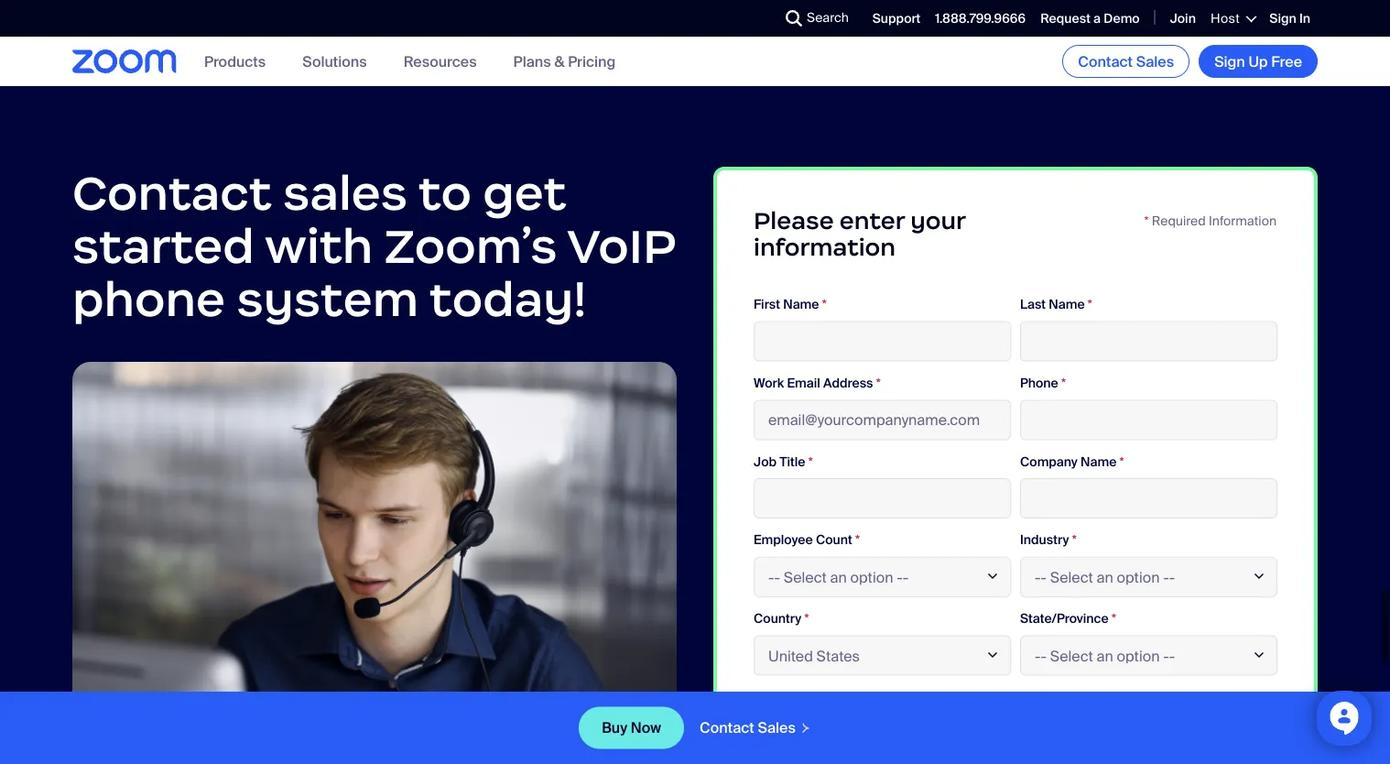 Task type: vqa. For each thing, say whether or not it's contained in the screenshot.
"Download" corresponding to Behr Paint
no



Task type: describe. For each thing, give the bounding box(es) containing it.
country *
[[754, 611, 810, 628]]

address
[[824, 375, 874, 392]]

last
[[1021, 296, 1047, 313]]

your
[[911, 206, 966, 236]]

free
[[1272, 52, 1303, 71]]

plans & pricing
[[514, 52, 616, 71]]

zoom's
[[384, 216, 558, 276]]

* right last
[[1088, 296, 1093, 313]]

name for last
[[1049, 296, 1085, 313]]

count
[[816, 532, 853, 549]]

contact for contact sales link to the right
[[1079, 52, 1134, 71]]

employee
[[754, 532, 813, 549]]

contact inside contact sales to get started with zoom's voip phone system today!
[[72, 164, 272, 224]]

request
[[1041, 10, 1091, 27]]

contact sales for contact sales link to the right
[[1079, 52, 1175, 71]]

information
[[1210, 213, 1277, 230]]

zoom logo image
[[72, 50, 177, 73]]

started
[[72, 216, 254, 276]]

voip
[[567, 216, 676, 276]]

first
[[754, 296, 781, 313]]

contact sales to get started with zoom's voip phone system today!
[[72, 164, 676, 329]]

industry
[[1021, 532, 1070, 549]]

sign for sign up free
[[1215, 52, 1246, 71]]

email
[[788, 375, 821, 392]]

sales
[[283, 164, 408, 224]]

request a demo link
[[1041, 10, 1141, 27]]

system
[[237, 269, 419, 329]]

* right address
[[877, 375, 881, 392]]

work
[[754, 375, 785, 392]]

contact for bottommost contact sales link
[[700, 718, 755, 738]]

1.888.799.9666
[[936, 10, 1026, 27]]

buy
[[602, 718, 628, 738]]

please
[[754, 206, 834, 236]]

in
[[1300, 10, 1311, 27]]

solutions button
[[303, 52, 367, 71]]

company name *
[[1021, 453, 1125, 470]]

state/province
[[1021, 611, 1109, 628]]

name for first
[[784, 296, 820, 313]]

phone
[[72, 269, 226, 329]]

1 vertical spatial sales
[[758, 718, 796, 738]]

demo
[[1104, 10, 1141, 27]]

last name *
[[1021, 296, 1093, 313]]

zip/postal
[[754, 689, 815, 706]]

sign up free
[[1215, 52, 1303, 71]]

job title *
[[754, 453, 814, 470]]

plans
[[514, 52, 551, 71]]

name for company
[[1081, 453, 1117, 470]]

sign up free link
[[1200, 45, 1319, 78]]

first name *
[[754, 296, 827, 313]]

plans & pricing link
[[514, 52, 616, 71]]

customer service agent image
[[72, 362, 677, 764]]

email@yourcompanyname.com text field
[[754, 400, 1012, 441]]

resources button
[[404, 52, 477, 71]]

sign for sign in
[[1270, 10, 1297, 27]]

zip/postal code *
[[754, 689, 858, 706]]

* right title
[[809, 453, 814, 470]]

* right the 'state/province'
[[1112, 611, 1117, 628]]

products
[[204, 52, 266, 71]]



Task type: locate. For each thing, give the bounding box(es) containing it.
please enter your information element
[[714, 167, 1319, 764]]

host
[[1211, 10, 1241, 27]]

a
[[1094, 10, 1101, 27]]

information
[[754, 232, 896, 262]]

* right country
[[805, 611, 810, 628]]

* left required
[[1145, 213, 1150, 230]]

1 horizontal spatial contact sales
[[1079, 52, 1175, 71]]

solutions
[[303, 52, 367, 71]]

1 vertical spatial contact sales
[[700, 718, 796, 738]]

please enter your information
[[754, 206, 966, 262]]

to
[[418, 164, 472, 224]]

join
[[1171, 10, 1197, 27]]

host button
[[1211, 10, 1256, 27]]

sales down the join link
[[1137, 52, 1175, 71]]

title
[[780, 453, 806, 470]]

sales
[[1137, 52, 1175, 71], [758, 718, 796, 738]]

with
[[265, 216, 373, 276]]

1 vertical spatial contact
[[72, 164, 272, 224]]

* right the company
[[1120, 453, 1125, 470]]

buy now
[[602, 718, 662, 738]]

0 horizontal spatial sales
[[758, 718, 796, 738]]

now
[[631, 718, 662, 738]]

today!
[[430, 269, 587, 329]]

* right phone
[[1062, 375, 1067, 392]]

0 horizontal spatial contact sales link
[[684, 718, 812, 738]]

contact sales link
[[1063, 45, 1190, 78], [684, 718, 812, 738]]

* right code
[[854, 689, 858, 706]]

phone *
[[1021, 375, 1067, 392]]

buy now link
[[579, 707, 684, 749]]

* required information
[[1145, 213, 1277, 230]]

1 vertical spatial contact sales link
[[684, 718, 812, 738]]

name right first
[[784, 296, 820, 313]]

contact sales down demo
[[1079, 52, 1175, 71]]

contact
[[1079, 52, 1134, 71], [72, 164, 272, 224], [700, 718, 755, 738]]

pricing
[[568, 52, 616, 71]]

0 vertical spatial contact sales
[[1079, 52, 1175, 71]]

sign
[[1270, 10, 1297, 27], [1215, 52, 1246, 71]]

contact sales
[[1079, 52, 1175, 71], [700, 718, 796, 738]]

resources
[[404, 52, 477, 71]]

get
[[483, 164, 567, 224]]

&
[[555, 52, 565, 71]]

work email address *
[[754, 375, 881, 392]]

country
[[754, 611, 802, 628]]

0 horizontal spatial contact
[[72, 164, 272, 224]]

request a demo
[[1041, 10, 1141, 27]]

0 vertical spatial sales
[[1137, 52, 1175, 71]]

1 horizontal spatial sales
[[1137, 52, 1175, 71]]

None text field
[[754, 322, 1012, 362], [1021, 400, 1278, 441], [754, 479, 1012, 519], [1021, 479, 1278, 519], [754, 322, 1012, 362], [1021, 400, 1278, 441], [754, 479, 1012, 519], [1021, 479, 1278, 519]]

contact sales link down demo
[[1063, 45, 1190, 78]]

contact sales down 'zip/postal' at the bottom of page
[[700, 718, 796, 738]]

sign in
[[1270, 10, 1311, 27]]

contact sales for bottommost contact sales link
[[700, 718, 796, 738]]

industry *
[[1021, 532, 1077, 549]]

code
[[818, 689, 851, 706]]

* right first
[[823, 296, 827, 313]]

search image
[[786, 10, 803, 27], [786, 10, 803, 27]]

sign left in
[[1270, 10, 1297, 27]]

search
[[807, 9, 849, 26]]

state/province *
[[1021, 611, 1117, 628]]

required
[[1153, 213, 1207, 230]]

2 horizontal spatial contact
[[1079, 52, 1134, 71]]

0 horizontal spatial sign
[[1215, 52, 1246, 71]]

support link
[[873, 10, 921, 27]]

employee count *
[[754, 532, 861, 549]]

1.888.799.9666 link
[[936, 10, 1026, 27]]

company
[[1021, 453, 1078, 470]]

job
[[754, 453, 777, 470]]

*
[[1145, 213, 1150, 230], [823, 296, 827, 313], [1088, 296, 1093, 313], [877, 375, 881, 392], [1062, 375, 1067, 392], [809, 453, 814, 470], [1120, 453, 1125, 470], [856, 532, 861, 549], [1073, 532, 1077, 549], [805, 611, 810, 628], [1112, 611, 1117, 628], [854, 689, 858, 706]]

support
[[873, 10, 921, 27]]

join link
[[1171, 10, 1197, 27]]

None text field
[[1021, 322, 1278, 362], [754, 715, 1278, 755], [1021, 322, 1278, 362], [754, 715, 1278, 755]]

name right last
[[1049, 296, 1085, 313]]

sign in link
[[1270, 10, 1311, 27]]

1 vertical spatial sign
[[1215, 52, 1246, 71]]

0 vertical spatial sign
[[1270, 10, 1297, 27]]

1 horizontal spatial contact sales link
[[1063, 45, 1190, 78]]

0 horizontal spatial contact sales
[[700, 718, 796, 738]]

0 vertical spatial contact
[[1079, 52, 1134, 71]]

contact sales link down 'zip/postal' at the bottom of page
[[684, 718, 812, 738]]

sales down 'zip/postal' at the bottom of page
[[758, 718, 796, 738]]

* right the count
[[856, 532, 861, 549]]

phone
[[1021, 375, 1059, 392]]

sign left up
[[1215, 52, 1246, 71]]

products button
[[204, 52, 266, 71]]

name right the company
[[1081, 453, 1117, 470]]

name
[[784, 296, 820, 313], [1049, 296, 1085, 313], [1081, 453, 1117, 470]]

2 vertical spatial contact
[[700, 718, 755, 738]]

* right "industry"
[[1073, 532, 1077, 549]]

up
[[1249, 52, 1269, 71]]

1 horizontal spatial contact
[[700, 718, 755, 738]]

0 vertical spatial contact sales link
[[1063, 45, 1190, 78]]

1 horizontal spatial sign
[[1270, 10, 1297, 27]]

None search field
[[719, 4, 791, 33]]

enter
[[840, 206, 905, 236]]



